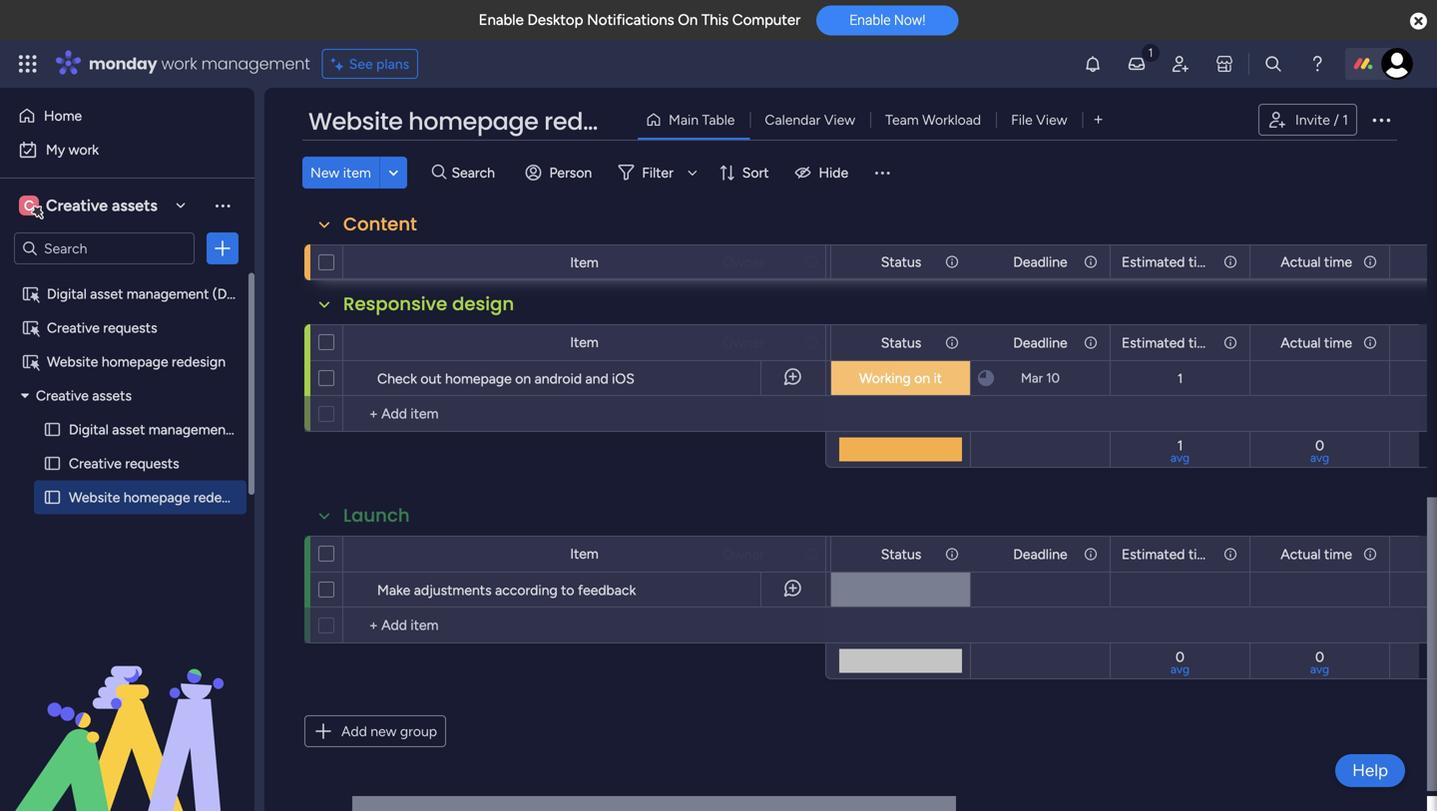 Task type: locate. For each thing, give the bounding box(es) containing it.
2 vertical spatial estimated
[[1122, 546, 1186, 563]]

2 vertical spatial owner
[[723, 546, 765, 563]]

Search field
[[447, 159, 507, 187]]

3 actual time field from the top
[[1276, 544, 1358, 566]]

2 vertical spatial estimated time
[[1122, 546, 1217, 563]]

main
[[669, 111, 699, 128]]

1 vertical spatial + add item text field
[[353, 614, 817, 638]]

0 vertical spatial owner
[[723, 254, 765, 271]]

2 vertical spatial status
[[881, 546, 922, 563]]

my work option
[[12, 134, 243, 166]]

3 status from the top
[[881, 546, 922, 563]]

1 horizontal spatial work
[[161, 52, 197, 75]]

creative requests
[[47, 320, 157, 336], [69, 455, 179, 472]]

status for third 'status' 'field' from the bottom
[[881, 254, 922, 271]]

3 estimated time from the top
[[1122, 546, 1217, 563]]

1 vertical spatial work
[[69, 141, 99, 158]]

10 avg
[[1171, 226, 1190, 254]]

0 vertical spatial website
[[309, 105, 403, 138]]

0 vertical spatial + add item text field
[[353, 402, 817, 426]]

0 vertical spatial work
[[161, 52, 197, 75]]

invite / 1
[[1296, 111, 1349, 128]]

avg
[[1171, 239, 1190, 254], [1311, 239, 1330, 254], [1171, 451, 1190, 465], [1311, 451, 1330, 465], [1171, 662, 1190, 677], [1311, 662, 1330, 677]]

column information image for 2nd estimated time field from the bottom
[[1223, 335, 1239, 351]]

2 item from the top
[[570, 334, 599, 351]]

workspace image
[[19, 195, 39, 217]]

add view image
[[1095, 113, 1103, 127]]

2 owner field from the top
[[718, 332, 770, 354]]

3 estimated from the top
[[1122, 546, 1186, 563]]

Estimated time field
[[1117, 251, 1218, 273], [1117, 332, 1218, 354], [1117, 544, 1218, 566]]

update feed image
[[1127, 54, 1147, 74]]

1 vertical spatial status field
[[876, 332, 927, 354]]

1 horizontal spatial view
[[1037, 111, 1068, 128]]

1 actual time from the top
[[1281, 254, 1353, 271]]

0 horizontal spatial enable
[[479, 11, 524, 29]]

creative requests down search in workspace field
[[47, 320, 157, 336]]

0 vertical spatial creative assets
[[46, 196, 158, 215]]

item down person
[[570, 254, 599, 271]]

file
[[1012, 111, 1033, 128]]

out
[[421, 370, 442, 387]]

main table button
[[638, 104, 750, 136]]

caret down image
[[21, 389, 29, 403]]

1 owner field from the top
[[718, 251, 770, 273]]

2 vertical spatial status field
[[876, 544, 927, 566]]

creative right workspace image
[[46, 196, 108, 215]]

1 vertical spatial actual
[[1281, 334, 1321, 351]]

2 view from the left
[[1037, 111, 1068, 128]]

0 horizontal spatial 10
[[1047, 370, 1060, 386]]

Deadline field
[[1009, 251, 1073, 273], [1009, 332, 1073, 354], [1009, 544, 1073, 566]]

1 horizontal spatial enable
[[850, 12, 891, 28]]

status
[[881, 254, 922, 271], [881, 334, 922, 351], [881, 546, 922, 563]]

2 vertical spatial actual
[[1281, 546, 1321, 563]]

2 vertical spatial redesign
[[194, 489, 248, 506]]

2 vertical spatial website homepage redesign
[[69, 489, 248, 506]]

creative assets inside workspace selection "element"
[[46, 196, 158, 215]]

requests for public board image on the bottom of page
[[125, 455, 179, 472]]

group
[[400, 723, 437, 740]]

1 actual from the top
[[1281, 254, 1321, 271]]

1
[[1343, 111, 1349, 128], [1178, 371, 1183, 387], [1178, 437, 1184, 454]]

digital asset management (dam)
[[47, 286, 253, 303], [69, 421, 275, 438]]

0 vertical spatial status field
[[876, 251, 927, 273]]

on
[[915, 370, 931, 387], [515, 370, 531, 387]]

3 item from the top
[[570, 546, 599, 563]]

0 vertical spatial public board under template workspace image
[[21, 319, 40, 337]]

public board under template workspace image up caret down icon
[[21, 352, 40, 371]]

public board image up public board image on the bottom of page
[[43, 420, 62, 439]]

monday
[[89, 52, 157, 75]]

list box
[[0, 273, 275, 784]]

view for calendar view
[[824, 111, 856, 128]]

Status field
[[876, 251, 927, 273], [876, 332, 927, 354], [876, 544, 927, 566]]

0 vertical spatial actual time field
[[1276, 251, 1358, 273]]

management
[[201, 52, 310, 75], [127, 286, 209, 303], [149, 421, 231, 438]]

public board image down public board image on the bottom of page
[[43, 488, 62, 507]]

+ add item text field down and
[[353, 402, 817, 426]]

column information image
[[1223, 254, 1239, 270], [945, 335, 961, 351], [1083, 335, 1099, 351], [1223, 335, 1239, 351], [804, 547, 820, 563], [1083, 547, 1099, 563], [1363, 547, 1379, 563]]

1 vertical spatial actual time
[[1281, 334, 1353, 351]]

2 vertical spatial owner field
[[718, 544, 770, 566]]

0 vertical spatial estimated time field
[[1117, 251, 1218, 273]]

team
[[886, 111, 919, 128]]

requests for public board under template workspace icon associated with creative requests
[[103, 320, 157, 336]]

2 vertical spatial item
[[570, 546, 599, 563]]

filter button
[[610, 157, 705, 189]]

2 deadline from the top
[[1014, 334, 1068, 351]]

website
[[309, 105, 403, 138], [47, 353, 98, 370], [69, 489, 120, 506]]

(dam)
[[212, 286, 253, 303], [234, 421, 275, 438]]

person
[[550, 164, 592, 181]]

estimated time
[[1122, 254, 1217, 271], [1122, 334, 1217, 351], [1122, 546, 1217, 563]]

redesign
[[544, 105, 646, 138], [172, 353, 226, 370], [194, 489, 248, 506]]

homepage inside field
[[409, 105, 539, 138]]

0 vertical spatial estimated
[[1122, 254, 1186, 271]]

0 vertical spatial owner field
[[718, 251, 770, 273]]

1 vertical spatial status
[[881, 334, 922, 351]]

Owner field
[[718, 251, 770, 273], [718, 332, 770, 354], [718, 544, 770, 566]]

2 vertical spatial website
[[69, 489, 120, 506]]

1 actual time field from the top
[[1276, 251, 1358, 273]]

1 estimated time from the top
[[1122, 254, 1217, 271]]

website homepage redesign
[[309, 105, 646, 138], [47, 353, 226, 370], [69, 489, 248, 506]]

enable for enable desktop notifications on this computer
[[479, 11, 524, 29]]

public board image
[[43, 420, 62, 439], [43, 488, 62, 507]]

1 public board under template workspace image from the top
[[21, 319, 40, 337]]

1 inside 1 avg
[[1178, 437, 1184, 454]]

0 horizontal spatial on
[[515, 370, 531, 387]]

creative requests right public board image on the bottom of page
[[69, 455, 179, 472]]

item for content
[[570, 254, 599, 271]]

time
[[1189, 254, 1217, 271], [1325, 254, 1353, 271], [1189, 334, 1217, 351], [1325, 334, 1353, 351], [1189, 546, 1217, 563], [1325, 546, 1353, 563]]

requests right public board image on the bottom of page
[[125, 455, 179, 472]]

0 vertical spatial asset
[[90, 286, 123, 303]]

on
[[678, 11, 698, 29]]

2 vertical spatial actual time field
[[1276, 544, 1358, 566]]

2 vertical spatial 1
[[1178, 437, 1184, 454]]

dapulse close image
[[1411, 11, 1428, 32]]

view right calendar
[[824, 111, 856, 128]]

2 public board image from the top
[[43, 488, 62, 507]]

enable now! button
[[817, 5, 959, 35]]

estimated time for 3rd estimated time field
[[1122, 546, 1217, 563]]

public board under template workspace image down public board under template workspace image
[[21, 319, 40, 337]]

invite / 1 button
[[1259, 104, 1358, 136]]

add
[[341, 723, 367, 740]]

homepage
[[409, 105, 539, 138], [102, 353, 168, 370], [445, 370, 512, 387], [124, 489, 190, 506]]

None field
[[1422, 251, 1438, 273]]

2 status from the top
[[881, 334, 922, 351]]

0 vertical spatial actual time
[[1281, 254, 1353, 271]]

0 vertical spatial requests
[[103, 320, 157, 336]]

to
[[561, 582, 575, 599]]

estimated
[[1122, 254, 1186, 271], [1122, 334, 1186, 351], [1122, 546, 1186, 563]]

0 vertical spatial actual
[[1281, 254, 1321, 271]]

team workload button
[[871, 104, 997, 136]]

1 public board image from the top
[[43, 420, 62, 439]]

3 owner from the top
[[723, 546, 765, 563]]

enable desktop notifications on this computer
[[479, 11, 801, 29]]

creative assets
[[46, 196, 158, 215], [36, 387, 132, 404]]

estimated time for 2nd estimated time field from the bottom
[[1122, 334, 1217, 351]]

enable for enable now!
[[850, 12, 891, 28]]

creative down search in workspace field
[[47, 320, 100, 336]]

0 vertical spatial estimated time
[[1122, 254, 1217, 271]]

john smith image
[[1382, 48, 1414, 80]]

0 vertical spatial deadline field
[[1009, 251, 1073, 273]]

computer
[[733, 11, 801, 29]]

enable inside button
[[850, 12, 891, 28]]

home link
[[12, 100, 243, 132]]

1 vertical spatial item
[[570, 334, 599, 351]]

1 status from the top
[[881, 254, 922, 271]]

0 avg
[[1311, 226, 1330, 254], [1311, 437, 1330, 465], [1171, 649, 1190, 677], [1311, 649, 1330, 677]]

responsive
[[343, 292, 448, 317]]

hide button
[[787, 157, 861, 189]]

1 vertical spatial website homepage redesign
[[47, 353, 226, 370]]

1 vertical spatial assets
[[92, 387, 132, 404]]

new item
[[311, 164, 371, 181]]

0 vertical spatial redesign
[[544, 105, 646, 138]]

+ Add item text field
[[353, 402, 817, 426], [353, 614, 817, 638]]

hide
[[819, 164, 849, 181]]

1 vertical spatial estimated time field
[[1117, 332, 1218, 354]]

1 enable from the left
[[479, 11, 524, 29]]

1 vertical spatial estimated
[[1122, 334, 1186, 351]]

+ add item text field down to
[[353, 614, 817, 638]]

help button
[[1336, 755, 1406, 788]]

work inside option
[[69, 141, 99, 158]]

1 vertical spatial management
[[127, 286, 209, 303]]

public board under template workspace image for creative requests
[[21, 319, 40, 337]]

on left android
[[515, 370, 531, 387]]

actual for launch
[[1281, 546, 1321, 563]]

creative inside workspace selection "element"
[[46, 196, 108, 215]]

1 estimated from the top
[[1122, 254, 1186, 271]]

select product image
[[18, 54, 38, 74]]

1 vertical spatial owner field
[[718, 332, 770, 354]]

creative right public board image on the bottom of page
[[69, 455, 122, 472]]

assets right caret down icon
[[92, 387, 132, 404]]

1 + add item text field from the top
[[353, 402, 817, 426]]

3 actual time from the top
[[1281, 546, 1353, 563]]

enable now!
[[850, 12, 926, 28]]

0 vertical spatial public board image
[[43, 420, 62, 439]]

public board under template workspace image for website homepage redesign
[[21, 352, 40, 371]]

calendar view
[[765, 111, 856, 128]]

creative
[[46, 196, 108, 215], [47, 320, 100, 336], [36, 387, 89, 404], [69, 455, 122, 472]]

enable left desktop on the left
[[479, 11, 524, 29]]

3 deadline field from the top
[[1009, 544, 1073, 566]]

1 view from the left
[[824, 111, 856, 128]]

2 estimated time from the top
[[1122, 334, 1217, 351]]

10
[[1173, 226, 1188, 243], [1047, 370, 1060, 386]]

asset
[[90, 286, 123, 303], [112, 421, 145, 438]]

1 vertical spatial estimated time
[[1122, 334, 1217, 351]]

v2 search image
[[432, 162, 447, 184]]

help
[[1353, 761, 1389, 781]]

on left it
[[915, 370, 931, 387]]

assets up search in workspace field
[[112, 196, 158, 215]]

3 status field from the top
[[876, 544, 927, 566]]

digital
[[47, 286, 87, 303], [69, 421, 109, 438]]

creative assets up search in workspace field
[[46, 196, 158, 215]]

1 vertical spatial owner
[[723, 334, 765, 351]]

actual time
[[1281, 254, 1353, 271], [1281, 334, 1353, 351], [1281, 546, 1353, 563]]

work right monday
[[161, 52, 197, 75]]

1 vertical spatial actual time field
[[1276, 332, 1358, 354]]

item up to
[[570, 546, 599, 563]]

2 public board under template workspace image from the top
[[21, 352, 40, 371]]

working on it
[[860, 370, 943, 387]]

1 vertical spatial public board image
[[43, 488, 62, 507]]

2 vertical spatial estimated time field
[[1117, 544, 1218, 566]]

1 estimated time field from the top
[[1117, 251, 1218, 273]]

item up and
[[570, 334, 599, 351]]

0 vertical spatial 1
[[1343, 111, 1349, 128]]

3 actual from the top
[[1281, 546, 1321, 563]]

0 vertical spatial item
[[570, 254, 599, 271]]

Actual time field
[[1276, 251, 1358, 273], [1276, 332, 1358, 354], [1276, 544, 1358, 566]]

2 deadline field from the top
[[1009, 332, 1073, 354]]

estimated time for 3rd estimated time field from the bottom
[[1122, 254, 1217, 271]]

2 status field from the top
[[876, 332, 927, 354]]

public board under template workspace image
[[21, 319, 40, 337], [21, 352, 40, 371]]

now!
[[894, 12, 926, 28]]

1 vertical spatial deadline
[[1014, 334, 1068, 351]]

1 vertical spatial 10
[[1047, 370, 1060, 386]]

0 vertical spatial deadline
[[1014, 254, 1068, 271]]

home
[[44, 107, 82, 124]]

0 horizontal spatial work
[[69, 141, 99, 158]]

creative assets right caret down icon
[[36, 387, 132, 404]]

3 owner field from the top
[[718, 544, 770, 566]]

actual
[[1281, 254, 1321, 271], [1281, 334, 1321, 351], [1281, 546, 1321, 563]]

view right "file"
[[1037, 111, 1068, 128]]

see plans
[[349, 55, 409, 72]]

status for third 'status' 'field' from the top of the page
[[881, 546, 922, 563]]

0 vertical spatial digital asset management (dam)
[[47, 286, 253, 303]]

2 enable from the left
[[850, 12, 891, 28]]

1 vertical spatial requests
[[125, 455, 179, 472]]

column information image
[[804, 254, 820, 270], [945, 254, 961, 270], [1083, 254, 1099, 270], [1363, 254, 1379, 270], [804, 335, 820, 351], [1363, 335, 1379, 351], [945, 547, 961, 563], [1223, 547, 1239, 563]]

2 vertical spatial deadline
[[1014, 546, 1068, 563]]

enable left now!
[[850, 12, 891, 28]]

work
[[161, 52, 197, 75], [69, 141, 99, 158]]

2 vertical spatial deadline field
[[1009, 544, 1073, 566]]

sort
[[743, 164, 769, 181]]

0 vertical spatial assets
[[112, 196, 158, 215]]

0 vertical spatial website homepage redesign
[[309, 105, 646, 138]]

work right my
[[69, 141, 99, 158]]

2 actual time from the top
[[1281, 334, 1353, 351]]

according
[[495, 582, 558, 599]]

lottie animation element
[[0, 610, 255, 812]]

options image
[[213, 239, 233, 259]]

option
[[0, 276, 255, 280]]

0 vertical spatial 10
[[1173, 226, 1188, 243]]

2 actual time field from the top
[[1276, 332, 1358, 354]]

Responsive design field
[[338, 292, 519, 318]]

0 vertical spatial status
[[881, 254, 922, 271]]

2 vertical spatial actual time
[[1281, 546, 1353, 563]]

1 vertical spatial redesign
[[172, 353, 226, 370]]

1 horizontal spatial 10
[[1173, 226, 1188, 243]]

1 vertical spatial public board under template workspace image
[[21, 352, 40, 371]]

0 horizontal spatial view
[[824, 111, 856, 128]]

see plans button
[[322, 49, 418, 79]]

3 estimated time field from the top
[[1117, 544, 1218, 566]]

1 vertical spatial deadline field
[[1009, 332, 1073, 354]]

check out homepage on android and ios
[[377, 370, 635, 387]]

item
[[570, 254, 599, 271], [570, 334, 599, 351], [570, 546, 599, 563]]

1 item from the top
[[570, 254, 599, 271]]

requests down search in workspace field
[[103, 320, 157, 336]]

1 vertical spatial 1
[[1178, 371, 1183, 387]]



Task type: vqa. For each thing, say whether or not it's contained in the screenshot.
"+ Add item" text box
yes



Task type: describe. For each thing, give the bounding box(es) containing it.
options image
[[1370, 108, 1394, 132]]

column information image for second deadline field from the bottom
[[1083, 335, 1099, 351]]

10 inside 10 avg
[[1173, 226, 1188, 243]]

work for monday
[[161, 52, 197, 75]]

public board image for digital asset management (dam)
[[43, 420, 62, 439]]

1 vertical spatial digital
[[69, 421, 109, 438]]

1 vertical spatial asset
[[112, 421, 145, 438]]

actual time field for launch
[[1276, 544, 1358, 566]]

item for responsive design
[[570, 334, 599, 351]]

2 vertical spatial management
[[149, 421, 231, 438]]

ios
[[612, 370, 635, 387]]

monday marketplace image
[[1215, 54, 1235, 74]]

notifications image
[[1083, 54, 1103, 74]]

add new group button
[[305, 716, 446, 748]]

mar 10
[[1021, 370, 1060, 386]]

1 image
[[1142, 41, 1160, 63]]

my work link
[[12, 134, 243, 166]]

main table
[[669, 111, 735, 128]]

actual for content
[[1281, 254, 1321, 271]]

file view button
[[997, 104, 1083, 136]]

new item button
[[303, 157, 379, 189]]

actual time for launch
[[1281, 546, 1353, 563]]

workspace selection element
[[19, 194, 161, 220]]

this
[[702, 11, 729, 29]]

feedback
[[578, 582, 636, 599]]

actual time for content
[[1281, 254, 1353, 271]]

it
[[934, 370, 943, 387]]

1 vertical spatial digital asset management (dam)
[[69, 421, 275, 438]]

website inside field
[[309, 105, 403, 138]]

view for file view
[[1037, 111, 1068, 128]]

public board image for website homepage redesign
[[43, 488, 62, 507]]

1 horizontal spatial on
[[915, 370, 931, 387]]

help image
[[1308, 54, 1328, 74]]

column information image for actual time field associated with launch
[[1363, 547, 1379, 563]]

1 deadline field from the top
[[1009, 251, 1073, 273]]

0 vertical spatial creative requests
[[47, 320, 157, 336]]

invite
[[1296, 111, 1331, 128]]

desktop
[[528, 11, 584, 29]]

calendar
[[765, 111, 821, 128]]

make
[[377, 582, 411, 599]]

content
[[343, 212, 417, 237]]

Website homepage redesign field
[[304, 105, 646, 139]]

work for my
[[69, 141, 99, 158]]

table
[[702, 111, 735, 128]]

0 vertical spatial (dam)
[[212, 286, 253, 303]]

Launch field
[[338, 503, 415, 529]]

1 for 1 avg
[[1178, 437, 1184, 454]]

1 vertical spatial (dam)
[[234, 421, 275, 438]]

column information image for 3rd estimated time field from the bottom
[[1223, 254, 1239, 270]]

item
[[343, 164, 371, 181]]

menu image
[[873, 163, 893, 183]]

1 status field from the top
[[876, 251, 927, 273]]

sort button
[[711, 157, 781, 189]]

public board image
[[43, 454, 62, 473]]

1 for 1
[[1178, 371, 1183, 387]]

invite members image
[[1171, 54, 1191, 74]]

angle down image
[[389, 165, 398, 180]]

launch
[[343, 503, 410, 529]]

workspace options image
[[213, 195, 233, 215]]

workload
[[923, 111, 982, 128]]

my
[[46, 141, 65, 158]]

lottie animation image
[[0, 610, 255, 812]]

working
[[860, 370, 911, 387]]

public board under template workspace image
[[21, 285, 40, 304]]

column information image for 2nd 'status' 'field' from the bottom of the page
[[945, 335, 961, 351]]

android
[[535, 370, 582, 387]]

monday work management
[[89, 52, 310, 75]]

notifications
[[587, 11, 675, 29]]

actual time field for content
[[1276, 251, 1358, 273]]

website homepage redesign inside field
[[309, 105, 646, 138]]

1 owner from the top
[[723, 254, 765, 271]]

redesign inside field
[[544, 105, 646, 138]]

team workload
[[886, 111, 982, 128]]

0 vertical spatial management
[[201, 52, 310, 75]]

responsive design
[[343, 292, 514, 317]]

1 vertical spatial creative assets
[[36, 387, 132, 404]]

0 vertical spatial digital
[[47, 286, 87, 303]]

Content field
[[338, 212, 422, 238]]

list box containing digital asset management (dam)
[[0, 273, 275, 784]]

column information image for 3rd deadline field from the top
[[1083, 547, 1099, 563]]

home option
[[12, 100, 243, 132]]

filter
[[642, 164, 674, 181]]

new
[[371, 723, 397, 740]]

1 avg
[[1171, 437, 1190, 465]]

/
[[1334, 111, 1340, 128]]

2 estimated from the top
[[1122, 334, 1186, 351]]

plans
[[376, 55, 409, 72]]

assets inside workspace selection "element"
[[112, 196, 158, 215]]

search everything image
[[1264, 54, 1284, 74]]

design
[[452, 292, 514, 317]]

3 deadline from the top
[[1014, 546, 1068, 563]]

arrow down image
[[681, 161, 705, 185]]

check
[[377, 370, 417, 387]]

1 deadline from the top
[[1014, 254, 1068, 271]]

my work
[[46, 141, 99, 158]]

1 inside button
[[1343, 111, 1349, 128]]

creative right caret down icon
[[36, 387, 89, 404]]

2 owner from the top
[[723, 334, 765, 351]]

c
[[24, 197, 34, 214]]

see
[[349, 55, 373, 72]]

2 + add item text field from the top
[[353, 614, 817, 638]]

1 vertical spatial creative requests
[[69, 455, 179, 472]]

and
[[586, 370, 609, 387]]

2 actual from the top
[[1281, 334, 1321, 351]]

adjustments
[[414, 582, 492, 599]]

calendar view button
[[750, 104, 871, 136]]

add new group
[[341, 723, 437, 740]]

Search in workspace field
[[42, 237, 167, 260]]

1 vertical spatial website
[[47, 353, 98, 370]]

person button
[[518, 157, 604, 189]]

new
[[311, 164, 340, 181]]

make adjustments according to feedback
[[377, 582, 636, 599]]

2 estimated time field from the top
[[1117, 332, 1218, 354]]

item for launch
[[570, 546, 599, 563]]

status for 2nd 'status' 'field' from the bottom of the page
[[881, 334, 922, 351]]

file view
[[1012, 111, 1068, 128]]

mar
[[1021, 370, 1043, 386]]



